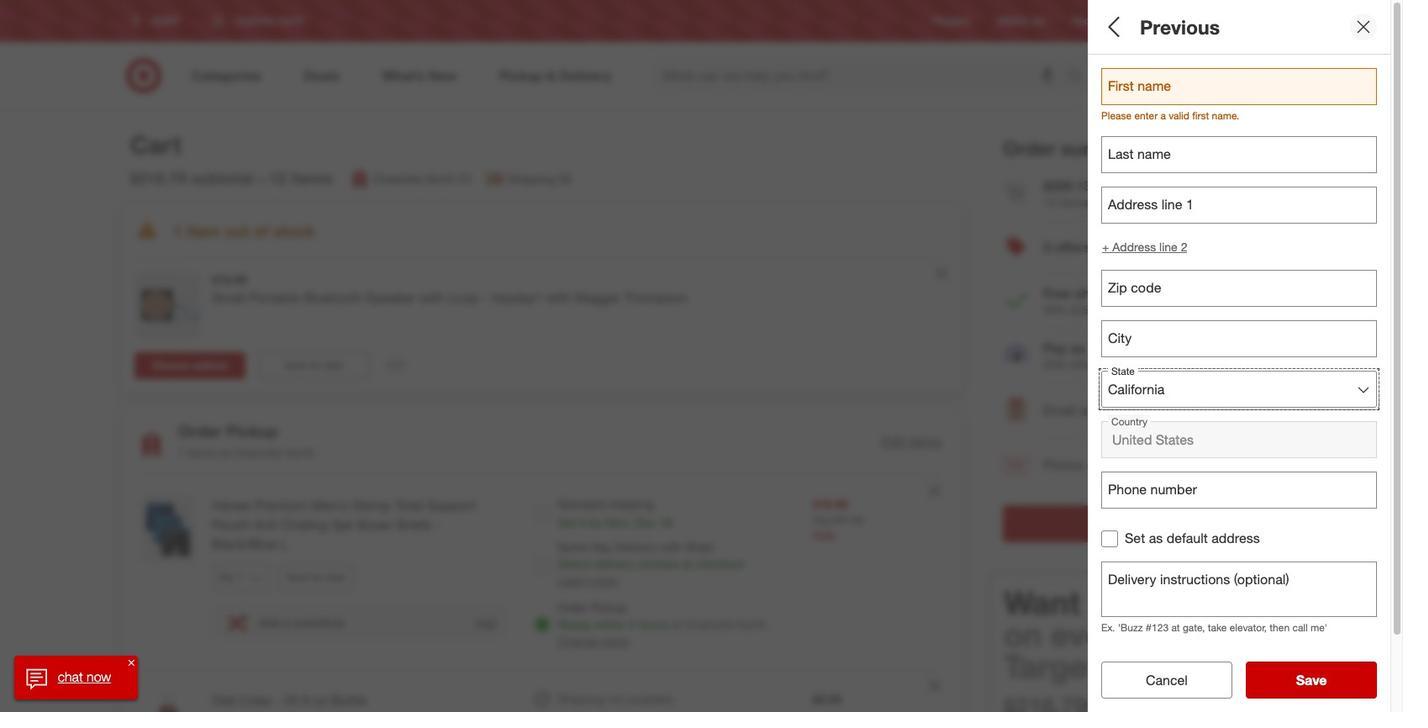 Task type: describe. For each thing, give the bounding box(es) containing it.
stores
[[1245, 15, 1274, 27]]

standard shipping get it by mon, dec 18
[[558, 497, 672, 530]]

available for shipping not available
[[628, 692, 673, 706]]

on
[[1004, 615, 1042, 654]]

0 vertical spatial for
[[310, 359, 322, 372]]

call
[[1292, 621, 1308, 634]]

weekly
[[997, 15, 1030, 27]]

cart item ready to fulfill group containing diet coke - 20 fl oz bottle
[[121, 671, 962, 712]]

go back button
[[1101, 662, 1390, 699]]

hours
[[638, 617, 668, 631]]

subtotal
[[191, 168, 254, 188]]

change inside change button
[[1348, 372, 1389, 386]]

$19.99 reg $21.99 sale
[[813, 497, 864, 542]]

shop
[[1138, 441, 1178, 460]]

same day delivery dialog
[[1088, 0, 1403, 712]]

enter
[[1134, 109, 1158, 122]]

get
[[558, 515, 577, 530]]

address for default
[[1212, 530, 1260, 547]]

premium
[[254, 497, 308, 514]]

$35
[[1070, 302, 1089, 317]]

standard
[[558, 497, 606, 511]]

change inside order pickup ready within 2 hours at charlotte north change store
[[558, 634, 599, 648]]

at left gate,
[[1171, 621, 1180, 634]]

is inside rob long 234 treadway dr, owingsville, ky delivery is unavailable edit
[[1191, 172, 1199, 186]]

hanes premium men's xtemp total support pouch anti chafing 3pk boxer briefs - black/blue l
[[212, 497, 476, 552]]

registry
[[933, 15, 971, 27]]

+ address line 2 link
[[1101, 238, 1188, 257]]

portable
[[249, 290, 300, 306]]

hanes
[[212, 497, 250, 514]]

code
[[1087, 456, 1117, 473]]

same for same day delivery with shipt select delivery window at checkout learn more
[[558, 540, 588, 554]]

#123
[[1146, 621, 1169, 634]]

check out all
[[1095, 515, 1179, 532]]

1 vertical spatial save for later button
[[279, 564, 354, 591]]

with inside free shipping with $35 orders* (exclusions apply)
[[1043, 302, 1067, 317]]

go back
[[1220, 672, 1271, 689]]

message
[[1114, 402, 1169, 419]]

pickup for order pickup 7 items at charlotte north
[[226, 422, 278, 441]]

'buzz
[[1118, 621, 1143, 634]]

want to save 5%
[[1004, 583, 1259, 622]]

search
[[1059, 69, 1100, 85]]

all
[[1164, 515, 1179, 532]]

total
[[395, 497, 423, 514]]

0 horizontal spatial -
[[275, 692, 280, 709]]

1 horizontal spatial add button
[[1244, 454, 1270, 475]]

find
[[1222, 15, 1242, 27]]

address inside 'shop from: sorry, there are no eligible stores near your address'
[[1138, 478, 1181, 493]]

edit button
[[1145, 190, 1165, 206]]

same day delivery
[[1101, 15, 1274, 38]]

please enter a valid first name.
[[1101, 109, 1239, 122]]

(3)
[[558, 172, 571, 186]]

0 horizontal spatial with
[[420, 290, 445, 306]]

north inside list
[[425, 172, 455, 186]]

1 vertical spatial save for later
[[287, 571, 346, 583]]

$2.29
[[813, 692, 841, 706]]

$22/mo.
[[1134, 339, 1184, 356]]

set as default address
[[1125, 530, 1260, 547]]

done
[[1229, 672, 1262, 689]]

there
[[1172, 462, 1199, 476]]

save inside save button
[[1296, 672, 1327, 688]]

line
[[1159, 240, 1178, 254]]

name.
[[1212, 109, 1239, 122]]

more
[[591, 573, 618, 588]]

ready
[[558, 617, 591, 631]]

1 horizontal spatial as
[[1115, 339, 1130, 356]]

north inside order pickup 7 items at charlotte north
[[285, 446, 315, 460]]

1 horizontal spatial charlotte
[[373, 172, 422, 186]]

treadway for to:
[[1161, 374, 1211, 388]]

unavailable inside rob long 234 treadway dr, owingsville, ky delivery is unavailable edit
[[1202, 172, 1261, 186]]

hanes premium men&#39;s xtemp total support pouch anti chafing 3pk boxer briefs - black/blue l image
[[135, 496, 202, 563]]

coke
[[240, 692, 271, 709]]

choose for choose options
[[152, 359, 189, 372]]

stock
[[273, 221, 315, 240]]

2 horizontal spatial 2
[[1181, 240, 1187, 254]]

charlotte inside order pickup 7 items at charlotte north
[[233, 446, 282, 460]]

later for the topmost 'save for later' button
[[324, 359, 344, 372]]

small portable bluetooth speaker with loop - heyday&#8482; with maggie thompson image
[[135, 272, 202, 339]]

edit
[[1145, 190, 1165, 205]]

Set as default address checkbox
[[1101, 530, 1118, 547]]

address for delivery
[[1284, 85, 1345, 104]]

window
[[639, 556, 679, 571]]

generic shipt shopper carrying bags image
[[1143, 85, 1348, 316]]

registry link
[[933, 14, 971, 28]]

pay
[[1043, 339, 1067, 356]]

redcard link
[[1072, 14, 1112, 28]]

treadway for long
[[1168, 155, 1217, 169]]

shipt
[[686, 540, 713, 554]]

day for same day delivery with shipt select delivery window at checkout learn more
[[591, 540, 612, 554]]

- inside $19.99 small portable bluetooth speaker with loop - heyday™ with maggie thompson
[[483, 290, 488, 306]]

every
[[1051, 615, 1133, 654]]

at inside order pickup 7 items at charlotte north
[[220, 446, 230, 460]]

ex. 'buzz #123 at gate, take elevator, then call me'
[[1101, 621, 1327, 634]]

1 horizontal spatial delivery
[[1221, 85, 1280, 104]]

$19.99 for small
[[212, 273, 247, 287]]

18
[[659, 515, 672, 530]]

1
[[173, 221, 182, 240]]

7
[[178, 446, 185, 460]]

same day delivery with shipt select delivery window at checkout learn more
[[558, 540, 744, 588]]

save button
[[1246, 661, 1377, 698]]

me'
[[1311, 621, 1327, 634]]

a for add a substitute
[[283, 615, 290, 630]]

take
[[1208, 621, 1227, 634]]

$21.99
[[834, 514, 864, 526]]

owingsville,
[[1238, 155, 1300, 169]]

chat now
[[58, 668, 111, 685]]

check
[[1095, 515, 1135, 532]]

order for order summary
[[1003, 136, 1056, 160]]

items inside order pickup 7 items at charlotte north
[[188, 446, 217, 460]]

cart item ready to fulfill group containing hanes premium men's xtemp total support pouch anti chafing 3pk boxer briefs - black/blue l
[[121, 476, 962, 670]]

diet coke - 20 fl oz bottle link
[[212, 691, 507, 710]]

check out all button
[[1003, 505, 1270, 542]]

order for order pickup 7 items at charlotte north
[[178, 422, 222, 441]]

order for order pickup ready within 2 hours at charlotte north change store
[[558, 600, 588, 614]]

deliver to: 234 treadway dr delivery is unavailable
[[1138, 353, 1254, 405]]

choose options button
[[135, 353, 245, 379]]

offers
[[1054, 239, 1091, 256]]

near
[[1315, 462, 1338, 476]]

ex.
[[1101, 621, 1115, 634]]

l
[[281, 535, 288, 552]]

orders*
[[1092, 302, 1130, 317]]

now
[[87, 668, 111, 685]]

shipping for standard shipping
[[609, 497, 654, 511]]

$19.99 for reg
[[813, 497, 848, 511]]

set
[[1125, 530, 1145, 547]]

target circle
[[1139, 15, 1196, 27]]

hanes premium men's xtemp total support pouch anti chafing 3pk boxer briefs - black/blue l link
[[212, 496, 507, 554]]

done button
[[1101, 662, 1390, 699]]

a for add a new address
[[1216, 242, 1223, 258]]

delivery inside deliver to: 234 treadway dr delivery is unavailable
[[1138, 390, 1181, 405]]

charlotte inside order pickup ready within 2 hours at charlotte north change store
[[685, 617, 733, 631]]



Task type: vqa. For each thing, say whether or not it's contained in the screenshot.
the Order in the "Order Pickup 3 items at Charlotte North"
no



Task type: locate. For each thing, give the bounding box(es) containing it.
anti
[[254, 516, 277, 533]]

1 horizontal spatial shipping
[[558, 692, 604, 706]]

1 horizontal spatial choose
[[1144, 85, 1203, 104]]

list containing charlotte north (7)
[[350, 169, 571, 189]]

12 items
[[269, 168, 333, 188]]

0 horizontal spatial order
[[178, 422, 222, 441]]

1 horizontal spatial same
[[1101, 15, 1154, 38]]

2 cart item ready to fulfill group from the top
[[121, 671, 962, 712]]

1 cart item ready to fulfill group from the top
[[121, 476, 962, 670]]

+ address line 2
[[1102, 240, 1187, 254]]

a for choose a delivery address
[[1207, 85, 1216, 104]]

3pk
[[331, 516, 354, 533]]

address inside button
[[1255, 242, 1304, 258]]

- down support
[[435, 516, 441, 533]]

1 vertical spatial charlotte
[[233, 446, 282, 460]]

1 vertical spatial shipping
[[609, 497, 654, 511]]

previous dialog
[[1088, 0, 1403, 712], [1088, 0, 1403, 712]]

2 inside order pickup ready within 2 hours at charlotte north change store
[[629, 617, 635, 631]]

shipping for shipping (3)
[[508, 172, 555, 186]]

$19.99 inside $19.99 small portable bluetooth speaker with loop - heyday™ with maggie thompson
[[212, 273, 247, 287]]

-
[[483, 290, 488, 306], [435, 516, 441, 533], [275, 692, 280, 709]]

0 vertical spatial save for later button
[[259, 353, 370, 379]]

0 vertical spatial items
[[291, 168, 333, 188]]

2 right line
[[1181, 240, 1187, 254]]

free shipping with $35 orders* (exclusions apply)
[[1043, 285, 1227, 317]]

north inside order pickup ready within 2 hours at charlotte north change store
[[737, 617, 767, 631]]

same up select on the left bottom
[[558, 540, 588, 554]]

delivery down deliver
[[1138, 390, 1181, 405]]

✕
[[128, 657, 135, 667]]

save for later down bluetooth
[[285, 359, 344, 372]]

0 vertical spatial shipping
[[508, 172, 555, 186]]

1 vertical spatial out
[[1139, 515, 1160, 532]]

shipping left not
[[558, 692, 604, 706]]

target inside on every target run?
[[1004, 647, 1098, 686]]

None radio
[[534, 506, 551, 523]]

234 for rob
[[1145, 155, 1165, 169]]

target down "want" on the bottom right of the page
[[1004, 647, 1098, 686]]

0 vertical spatial choose
[[1144, 85, 1203, 104]]

items up stock
[[291, 168, 333, 188]]

- inside hanes premium men's xtemp total support pouch anti chafing 3pk boxer briefs - black/blue l
[[435, 516, 441, 533]]

1 vertical spatial with
[[1043, 357, 1067, 371]]

address for new
[[1255, 242, 1304, 258]]

pickup inside order pickup ready within 2 hours at charlotte north change store
[[591, 600, 627, 614]]

weekly ad link
[[997, 14, 1045, 28]]

1 vertical spatial add button
[[474, 615, 497, 631]]

same inside dialog
[[1101, 15, 1154, 38]]

address up the ky
[[1284, 85, 1345, 104]]

1 vertical spatial unavailable
[[1196, 390, 1254, 405]]

choose inside button
[[152, 359, 189, 372]]

0 vertical spatial 234
[[1145, 155, 1165, 169]]

0 vertical spatial charlotte
[[373, 172, 422, 186]]

add a substitute
[[259, 615, 345, 630]]

oz
[[313, 692, 327, 709]]

2 horizontal spatial -
[[483, 290, 488, 306]]

choose left the options
[[152, 359, 189, 372]]

1 vertical spatial items
[[188, 446, 217, 460]]

xtemp
[[352, 497, 391, 514]]

1 vertical spatial -
[[435, 516, 441, 533]]

address right default
[[1212, 530, 1260, 547]]

0 horizontal spatial choose
[[152, 359, 189, 372]]

1 vertical spatial cart item ready to fulfill group
[[121, 671, 962, 712]]

234 down rob
[[1145, 155, 1165, 169]]

is down deliver
[[1184, 390, 1192, 405]]

What can we help you find? suggestions appear below search field
[[652, 57, 1071, 94]]

small portable bluetooth speaker with loop - heyday™ with maggie thompson link
[[212, 289, 918, 308]]

1 horizontal spatial -
[[435, 516, 441, 533]]

email
[[1043, 402, 1076, 419]]

12 up choose a delivery address
[[1251, 60, 1260, 70]]

redcard
[[1072, 15, 1112, 27]]

shipping for shipping not available
[[558, 692, 604, 706]]

day down by
[[591, 540, 612, 554]]

default
[[1167, 530, 1208, 547]]

please
[[1101, 109, 1132, 122]]

0 vertical spatial same
[[1101, 15, 1154, 38]]

dr,
[[1221, 155, 1235, 169]]

with
[[1043, 302, 1067, 317], [1043, 357, 1067, 371]]

add right no
[[1245, 456, 1269, 473]]

as for set
[[1149, 530, 1163, 547]]

reg
[[813, 514, 831, 526]]

1 vertical spatial shipping
[[558, 692, 604, 706]]

target circle link
[[1139, 14, 1196, 28]]

None radio
[[1108, 163, 1125, 180], [534, 557, 551, 574], [534, 691, 551, 708], [1108, 163, 1125, 180], [534, 557, 551, 574], [534, 691, 551, 708]]

delivery down the dec
[[615, 540, 657, 554]]

as up affirm
[[1070, 339, 1085, 356]]

charlotte left (7)
[[373, 172, 422, 186]]

out left all
[[1139, 515, 1160, 532]]

later for bottommost 'save for later' button
[[326, 571, 346, 583]]

5%
[[1211, 583, 1259, 622]]

2 horizontal spatial charlotte
[[685, 617, 733, 631]]

gate,
[[1183, 621, 1205, 634]]

1 vertical spatial choose
[[152, 359, 189, 372]]

shipping up mon,
[[609, 497, 654, 511]]

add a new address button
[[1187, 241, 1304, 260]]

cart item ready to fulfill group
[[121, 476, 962, 670], [121, 671, 962, 712]]

north left (7)
[[425, 172, 455, 186]]

choose for choose a delivery address
[[1144, 85, 1203, 104]]

1 vertical spatial north
[[285, 446, 315, 460]]

at
[[220, 446, 230, 460], [682, 556, 692, 571], [671, 617, 681, 631], [1171, 621, 1180, 634]]

apply)
[[1195, 302, 1227, 317]]

1 horizontal spatial north
[[425, 172, 455, 186]]

- right loop
[[483, 290, 488, 306]]

treadway down to:
[[1161, 374, 1211, 388]]

a for email a gift message
[[1080, 402, 1087, 419]]

1 vertical spatial for
[[312, 571, 324, 583]]

order up ready
[[558, 600, 588, 614]]

1 horizontal spatial available
[[1095, 239, 1151, 256]]

day inside same day delivery dialog
[[1159, 15, 1194, 38]]

bluetooth
[[304, 290, 362, 306]]

it
[[580, 515, 586, 530]]

2 vertical spatial order
[[558, 600, 588, 614]]

0 horizontal spatial north
[[285, 446, 315, 460]]

add right line
[[1187, 242, 1212, 258]]

0 vertical spatial shipping
[[1075, 285, 1130, 302]]

add a new address
[[1187, 242, 1304, 258]]

run?
[[1107, 647, 1176, 686]]

email a gift message
[[1043, 402, 1169, 419]]

later up the "substitute"
[[326, 571, 346, 583]]

shipping for free shipping
[[1075, 285, 1130, 302]]

not
[[608, 692, 625, 706]]

treadway down long
[[1168, 155, 1217, 169]]

at right 7
[[220, 446, 230, 460]]

delivery up name.
[[1221, 85, 1280, 104]]

2 horizontal spatial order
[[1003, 136, 1056, 160]]

unavailable down dr
[[1196, 390, 1254, 405]]

a left the "substitute"
[[283, 615, 290, 630]]

save for later button up the "substitute"
[[279, 564, 354, 591]]

eligible
[[1239, 462, 1276, 476]]

day for same day delivery
[[1159, 15, 1194, 38]]

north up "premium"
[[285, 446, 315, 460]]

delivery inside same day delivery with shipt select delivery window at checkout learn more
[[594, 556, 635, 571]]

$19.99 inside the $19.99 reg $21.99 sale
[[813, 497, 848, 511]]

pickup up within
[[591, 600, 627, 614]]

at right hours at the bottom left
[[671, 617, 681, 631]]

0 vertical spatial $19.99
[[212, 273, 247, 287]]

unavailable inside deliver to: 234 treadway dr delivery is unavailable
[[1196, 390, 1254, 405]]

is down long
[[1191, 172, 1199, 186]]

affirm
[[1070, 357, 1101, 371]]

1 horizontal spatial day
[[1159, 15, 1194, 38]]

later down bluetooth
[[324, 359, 344, 372]]

1 vertical spatial treadway
[[1161, 374, 1211, 388]]

0 horizontal spatial add button
[[474, 615, 497, 631]]

0 vertical spatial add button
[[1244, 454, 1270, 475]]

None text field
[[1101, 68, 1377, 105], [1101, 136, 1377, 173], [1101, 320, 1377, 357], [1101, 68, 1377, 105], [1101, 136, 1377, 173], [1101, 320, 1377, 357]]

order pickup 7 items at charlotte north
[[178, 422, 315, 460]]

1 horizontal spatial target
[[1139, 15, 1167, 27]]

2
[[1043, 239, 1051, 256], [1181, 240, 1187, 254], [629, 617, 635, 631]]

0 horizontal spatial items
[[188, 446, 217, 460]]

0 vertical spatial -
[[483, 290, 488, 306]]

as for pay
[[1070, 339, 1085, 356]]

checkout
[[696, 556, 744, 571]]

out left of
[[224, 221, 249, 240]]

order left summary
[[1003, 136, 1056, 160]]

order inside order pickup ready within 2 hours at charlotte north change store
[[558, 600, 588, 614]]

delivery up '12' link
[[1200, 15, 1274, 38]]

treadway inside deliver to: 234 treadway dr delivery is unavailable
[[1161, 374, 1211, 388]]

0 vertical spatial is
[[1191, 172, 1199, 186]]

with down free
[[1043, 302, 1067, 317]]

order
[[1003, 136, 1056, 160], [178, 422, 222, 441], [558, 600, 588, 614]]

0 vertical spatial 12
[[1251, 60, 1260, 70]]

delivery inside rob long 234 treadway dr, owingsville, ky delivery is unavailable edit
[[1145, 172, 1187, 186]]

2 with from the top
[[1043, 357, 1067, 371]]

learn
[[558, 573, 587, 588]]

order inside order pickup 7 items at charlotte north
[[178, 422, 222, 441]]

1 horizontal spatial 12
[[1251, 60, 1260, 70]]

1 horizontal spatial change
[[1348, 372, 1389, 386]]

None telephone field
[[1101, 270, 1377, 307], [1101, 472, 1377, 509], [1101, 270, 1377, 307], [1101, 472, 1377, 509]]

options
[[192, 359, 228, 372]]

0 horizontal spatial pickup
[[226, 422, 278, 441]]

a left gift at the bottom right of the page
[[1080, 402, 1087, 419]]

2 vertical spatial -
[[275, 692, 280, 709]]

$19.99 up the small
[[212, 273, 247, 287]]

shipping inside standard shipping get it by mon, dec 18
[[609, 497, 654, 511]]

0 horizontal spatial as
[[1070, 339, 1085, 356]]

learn more button
[[558, 572, 618, 589]]

0 horizontal spatial target
[[1004, 647, 1098, 686]]

a left new
[[1216, 242, 1223, 258]]

free
[[1043, 285, 1071, 302]]

add inside button
[[1187, 242, 1212, 258]]

choose up the please enter a valid first name.
[[1144, 85, 1203, 104]]

0 horizontal spatial out
[[224, 221, 249, 240]]

0 vertical spatial save for later
[[285, 359, 344, 372]]

shipping (3)
[[508, 172, 571, 186]]

0 vertical spatial target
[[1139, 15, 1167, 27]]

None text field
[[1101, 187, 1377, 224], [1101, 421, 1377, 458], [1101, 562, 1377, 617], [1101, 187, 1377, 224], [1101, 421, 1377, 458], [1101, 562, 1377, 617]]

0 horizontal spatial change
[[558, 634, 599, 648]]

0 vertical spatial delivery
[[1221, 85, 1280, 104]]

2 horizontal spatial as
[[1149, 530, 1163, 547]]

$19.99 up the reg
[[813, 497, 848, 511]]

1 horizontal spatial 2
[[1043, 239, 1051, 256]]

long
[[1175, 136, 1207, 153]]

to
[[1089, 583, 1120, 622]]

1 vertical spatial target
[[1004, 647, 1098, 686]]

1 vertical spatial delivery
[[594, 556, 635, 571]]

target left "circle"
[[1139, 15, 1167, 27]]

shipping
[[1075, 285, 1130, 302], [609, 497, 654, 511]]

at inside order pickup ready within 2 hours at charlotte north change store
[[671, 617, 681, 631]]

bottle
[[331, 692, 367, 709]]

speaker
[[366, 290, 416, 306]]

for up the "substitute"
[[312, 571, 324, 583]]

address right new
[[1255, 242, 1304, 258]]

0 vertical spatial pickup
[[226, 422, 278, 441]]

shipping inside free shipping with $35 orders* (exclusions apply)
[[1075, 285, 1130, 302]]

pickup inside order pickup 7 items at charlotte north
[[226, 422, 278, 441]]

with left loop
[[420, 290, 445, 306]]

1 horizontal spatial pickup
[[591, 600, 627, 614]]

add button left store pickup option at left
[[474, 615, 497, 631]]

20
[[284, 692, 299, 709]]

back
[[1242, 672, 1271, 689]]

select
[[558, 556, 591, 571]]

new
[[1227, 242, 1252, 258]]

1 horizontal spatial order
[[558, 600, 588, 614]]

+
[[1102, 240, 1109, 254]]

0 horizontal spatial available
[[628, 692, 673, 706]]

with up window
[[661, 540, 682, 554]]

save
[[285, 359, 307, 372], [287, 571, 309, 583], [1129, 583, 1202, 622], [1296, 672, 1327, 688]]

0 vertical spatial unavailable
[[1202, 172, 1261, 186]]

available for 2 offers available
[[1095, 239, 1151, 256]]

add
[[1187, 242, 1212, 258], [1245, 456, 1269, 473], [259, 615, 280, 630], [475, 616, 496, 630]]

234 inside rob long 234 treadway dr, owingsville, ky delivery is unavailable edit
[[1145, 155, 1165, 169]]

dec
[[635, 515, 656, 530]]

with down pay
[[1043, 357, 1067, 371]]

same inside same day delivery with shipt select delivery window at checkout learn more
[[558, 540, 588, 554]]

change store button
[[558, 633, 629, 650]]

234 for deliver
[[1138, 374, 1158, 388]]

0 horizontal spatial shipping
[[508, 172, 555, 186]]

a up first
[[1207, 85, 1216, 104]]

add button right no
[[1244, 454, 1270, 475]]

target
[[1139, 15, 1167, 27], [1004, 647, 1098, 686]]

1 with from the top
[[1043, 302, 1067, 317]]

unavailable down the dr, at right top
[[1202, 172, 1261, 186]]

low
[[1089, 339, 1111, 356]]

2 left offers
[[1043, 239, 1051, 256]]

1 vertical spatial later
[[326, 571, 346, 583]]

delivery inside same day delivery with shipt select delivery window at checkout learn more
[[615, 540, 657, 554]]

2 inside 'button'
[[1043, 239, 1051, 256]]

treadway
[[1168, 155, 1217, 169], [1161, 374, 1211, 388]]

order up 7
[[178, 422, 222, 441]]

2 vertical spatial charlotte
[[685, 617, 733, 631]]

items right 7
[[188, 446, 217, 460]]

day inside same day delivery with shipt select delivery window at checkout learn more
[[591, 540, 612, 554]]

with inside pay as low as $22/mo. with affirm
[[1043, 357, 1067, 371]]

234
[[1145, 155, 1165, 169], [1138, 374, 1158, 388]]

shop from: sorry, there are no eligible stores near your address
[[1138, 441, 1364, 493]]

at inside same day delivery with shipt select delivery window at checkout learn more
[[682, 556, 692, 571]]

0 horizontal spatial shipping
[[609, 497, 654, 511]]

12 up stock
[[269, 168, 287, 188]]

change button
[[1347, 370, 1390, 389]]

pouch
[[212, 516, 250, 533]]

0 vertical spatial change
[[1348, 372, 1389, 386]]

delivery up 'edit'
[[1145, 172, 1187, 186]]

234 down deliver
[[1138, 374, 1158, 388]]

later inside cart item ready to fulfill group
[[326, 571, 346, 583]]

with inside same day delivery with shipt select delivery window at checkout learn more
[[661, 540, 682, 554]]

pickup for order pickup ready within 2 hours at charlotte north change store
[[591, 600, 627, 614]]

0 vertical spatial order
[[1003, 136, 1056, 160]]

1 vertical spatial pickup
[[591, 600, 627, 614]]

same for same day delivery
[[1101, 15, 1154, 38]]

0 vertical spatial cart item ready to fulfill group
[[121, 476, 962, 670]]

1 vertical spatial same
[[558, 540, 588, 554]]

2 offers available button
[[1003, 221, 1270, 275]]

1 vertical spatial $19.99
[[813, 497, 848, 511]]

234 inside deliver to: 234 treadway dr delivery is unavailable
[[1138, 374, 1158, 388]]

same left "circle"
[[1101, 15, 1154, 38]]

with left maggie
[[546, 290, 571, 306]]

delivery up the more
[[594, 556, 635, 571]]

0 vertical spatial available
[[1095, 239, 1151, 256]]

2 horizontal spatial with
[[661, 540, 682, 554]]

valid
[[1169, 109, 1189, 122]]

- left 20
[[275, 692, 280, 709]]

save for later button down bluetooth
[[259, 353, 370, 379]]

elevator,
[[1230, 621, 1267, 634]]

charlotte right hours at the bottom left
[[685, 617, 733, 631]]

1 vertical spatial available
[[628, 692, 673, 706]]

Store pickup radio
[[534, 616, 551, 633]]

1 vertical spatial day
[[591, 540, 612, 554]]

shipping up orders* at right top
[[1075, 285, 1130, 302]]

2 left hours at the bottom left
[[629, 617, 635, 631]]

save for later up the "substitute"
[[287, 571, 346, 583]]

0 horizontal spatial same
[[558, 540, 588, 554]]

is inside deliver to: 234 treadway dr delivery is unavailable
[[1184, 390, 1192, 405]]

(exclusions
[[1134, 302, 1192, 317]]

day left find
[[1159, 15, 1194, 38]]

a left valid at the top
[[1161, 109, 1166, 122]]

1 vertical spatial 234
[[1138, 374, 1158, 388]]

mon,
[[606, 515, 632, 530]]

rob
[[1145, 136, 1171, 153]]

address
[[1112, 240, 1156, 254]]

deliver
[[1138, 353, 1191, 372]]

chat now button
[[14, 656, 138, 699]]

12 for 12
[[1251, 60, 1260, 70]]

add left the "substitute"
[[259, 615, 280, 630]]

0 vertical spatial treadway
[[1168, 155, 1217, 169]]

treadway inside rob long 234 treadway dr, owingsville, ky delivery is unavailable edit
[[1168, 155, 1217, 169]]

list
[[350, 169, 571, 189]]

12 link
[[1230, 57, 1267, 94]]

add left store pickup option at left
[[475, 616, 496, 630]]

rob long 234 treadway dr, owingsville, ky delivery is unavailable edit
[[1145, 136, 1319, 205]]

address down sorry,
[[1138, 478, 1181, 493]]

0 horizontal spatial 12
[[269, 168, 287, 188]]

1 horizontal spatial with
[[546, 290, 571, 306]]

out inside button
[[1139, 515, 1160, 532]]

2 vertical spatial north
[[737, 617, 767, 631]]

pickup up hanes
[[226, 422, 278, 441]]

shipping left (3)
[[508, 172, 555, 186]]

0 horizontal spatial day
[[591, 540, 612, 554]]

for down bluetooth
[[310, 359, 322, 372]]

shipping not available
[[558, 692, 673, 706]]

12
[[1251, 60, 1260, 70], [269, 168, 287, 188]]

1 vertical spatial is
[[1184, 390, 1192, 405]]

as right set
[[1149, 530, 1163, 547]]

0 vertical spatial day
[[1159, 15, 1194, 38]]

gift
[[1091, 402, 1110, 419]]

a inside 'add a new address' button
[[1216, 242, 1223, 258]]

chat now dialog
[[14, 656, 138, 699]]

available inside 'button'
[[1095, 239, 1151, 256]]

want
[[1004, 583, 1080, 622]]

1 horizontal spatial items
[[291, 168, 333, 188]]

affirm image
[[1003, 343, 1030, 370], [1005, 345, 1028, 362]]

1 horizontal spatial out
[[1139, 515, 1160, 532]]

are
[[1202, 462, 1219, 476]]

substitute
[[293, 615, 345, 630]]

north down "checkout"
[[737, 617, 767, 631]]

stores
[[1279, 462, 1311, 476]]

0 horizontal spatial $19.99
[[212, 273, 247, 287]]

promo code
[[1043, 456, 1117, 473]]

1 vertical spatial change
[[558, 634, 599, 648]]

store
[[602, 634, 629, 648]]

1 horizontal spatial $19.99
[[813, 497, 848, 511]]

0 horizontal spatial charlotte
[[233, 446, 282, 460]]

fl
[[302, 692, 309, 709]]

charlotte up "premium"
[[233, 446, 282, 460]]

choose
[[1144, 85, 1203, 104], [152, 359, 189, 372]]

12 for 12 items
[[269, 168, 287, 188]]

as right low
[[1115, 339, 1130, 356]]

by
[[590, 515, 602, 530]]

at down shipt
[[682, 556, 692, 571]]



